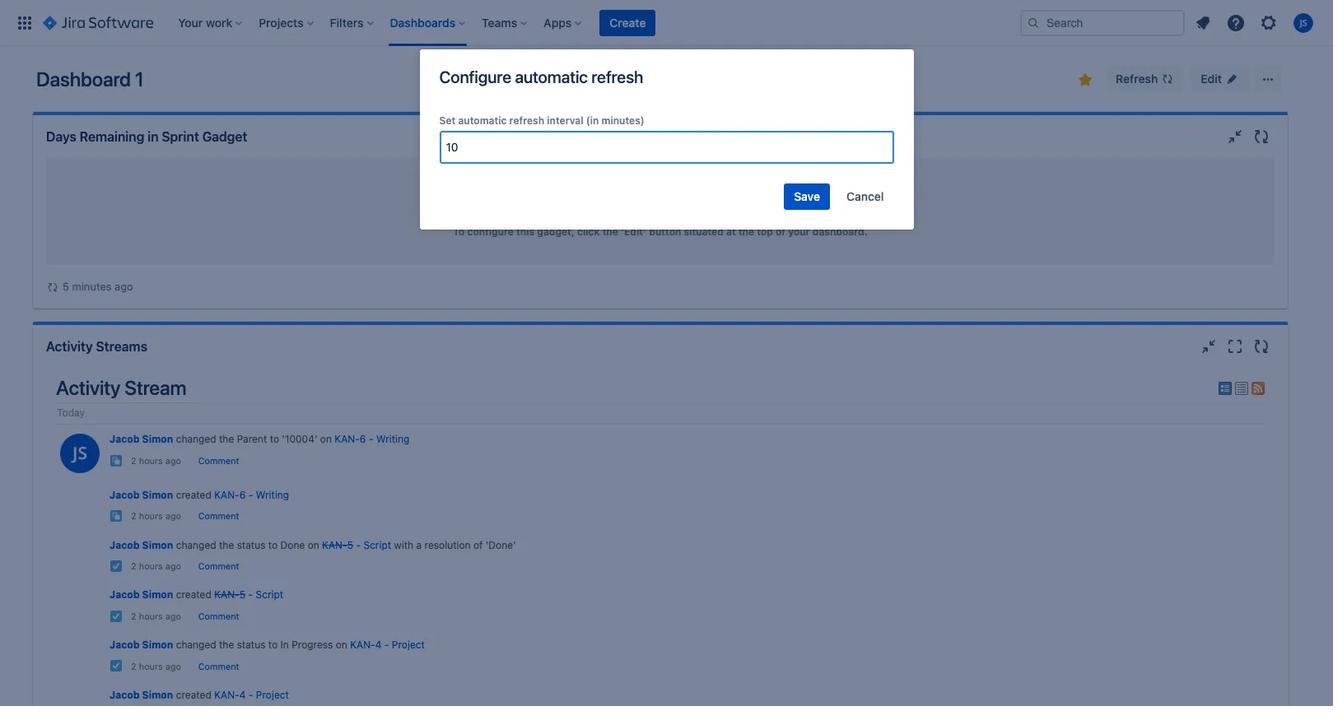 Task type: vqa. For each thing, say whether or not it's contained in the screenshot.
topmost Subtask image
yes



Task type: describe. For each thing, give the bounding box(es) containing it.
Set automatic refresh interval (in minutes) field
[[441, 133, 892, 162]]

5 minutes ago
[[63, 280, 133, 293]]

comment link for 6
[[198, 512, 239, 522]]

create
[[610, 15, 646, 29]]

changed for changed the parent to '10004' on
[[176, 434, 216, 446]]

2 hours ago for status
[[131, 662, 181, 672]]

maximize activity streams image
[[1226, 337, 1245, 357]]

jacob simon changed the parent to '10004' on kan-6 - writing
[[110, 434, 410, 446]]

star dashboard 1 image
[[1076, 70, 1096, 90]]

an arrow curved in a circular way on the button that refreshes the dashboard image
[[46, 280, 59, 294]]

edit link
[[1191, 66, 1249, 92]]

kan- right done
[[322, 539, 347, 551]]

2 for 5
[[131, 612, 136, 622]]

'done'
[[486, 539, 516, 551]]

2 for status
[[131, 662, 136, 672]]

jacob for jacob simon changed the status to done on kan-5 - script with a resolution of 'done'
[[110, 539, 140, 551]]

your
[[788, 226, 810, 238]]

jacob for jacob simon created kan-4 - project
[[110, 689, 140, 702]]

to configure this gadget, click the 'edit' button situated at the top of your dashboard.
[[453, 226, 868, 238]]

kan-6 - writing link for created
[[214, 489, 289, 501]]

days
[[46, 129, 77, 144]]

2 hours ago for 5
[[131, 612, 181, 622]]

minutes
[[72, 280, 112, 293]]

5 inside days remaining in sprint gadget region
[[63, 280, 69, 293]]

of inside days remaining in sprint gadget region
[[776, 226, 786, 238]]

jacob simon link for 6
[[110, 489, 173, 501]]

kan- right progress at the bottom of page
[[350, 639, 375, 652]]

- right '10004'
[[369, 434, 374, 446]]

2 changed from the top
[[176, 539, 216, 551]]

save
[[794, 189, 820, 203]]

to for in
[[268, 639, 278, 652]]

done
[[281, 539, 305, 551]]

- down parent
[[248, 489, 253, 501]]

dashboard
[[36, 68, 131, 91]]

simon for jacob simon changed the parent to '10004' on kan-6 - writing
[[142, 434, 173, 446]]

refresh button
[[1106, 66, 1185, 92]]

configure automatic refresh dialog
[[420, 49, 914, 230]]

jacob simon created kan-5 - script
[[110, 589, 283, 601]]

a
[[416, 539, 422, 551]]

to for done
[[268, 539, 278, 551]]

0 horizontal spatial writing
[[256, 489, 289, 501]]

0 vertical spatial script
[[364, 539, 391, 551]]

1 vertical spatial 4
[[239, 689, 246, 702]]

dashboard.
[[813, 226, 868, 238]]

created for 4
[[176, 689, 211, 702]]

ago for with a resolution of 'done'
[[165, 562, 181, 572]]

refresh image
[[1162, 72, 1175, 86]]

kan- right '10004'
[[335, 434, 360, 446]]

dashboard 1
[[36, 68, 144, 91]]

3 comment link from the top
[[198, 562, 239, 572]]

create button
[[600, 9, 656, 36]]

edit icon image
[[1226, 72, 1239, 86]]

streams
[[96, 339, 147, 354]]

task image
[[110, 560, 123, 573]]

jacob simon link for 5
[[110, 589, 173, 601]]

simon for jacob simon created kan-4 - project
[[142, 689, 173, 702]]

3 comment from the top
[[198, 562, 239, 572]]

created for 6
[[176, 489, 211, 501]]

refresh activity streams image
[[1252, 337, 1272, 357]]

click
[[577, 226, 600, 238]]

jacob for jacob simon changed the parent to '10004' on kan-6 - writing
[[110, 434, 140, 446]]

activity for activity stream
[[56, 376, 120, 399]]

1 horizontal spatial 4
[[375, 639, 382, 652]]

1 hours from the top
[[139, 456, 163, 466]]

at
[[726, 226, 736, 238]]

1 vertical spatial project
[[256, 689, 289, 702]]

set
[[439, 114, 456, 127]]

ago for jacob simon changed the status to in progress on kan-4 - project
[[165, 662, 181, 672]]

days remaining in sprint gadget region
[[46, 158, 1275, 296]]

minimize days remaining in sprint gadget image
[[1226, 127, 1245, 147]]

to for '10004'
[[270, 434, 279, 446]]

0 horizontal spatial script
[[256, 589, 283, 601]]

1 comment from the top
[[198, 456, 239, 466]]

2 hours ago for 6
[[131, 512, 181, 522]]

2 vertical spatial 5
[[239, 589, 246, 601]]

Search field
[[1020, 9, 1185, 36]]

simon for jacob simon created kan-6 - writing
[[142, 489, 173, 501]]

2 horizontal spatial on
[[336, 639, 347, 652]]

ago for jacob simon created kan-6 - writing
[[165, 512, 181, 522]]

refresh days remaining in sprint gadget image
[[1252, 127, 1272, 147]]

0 vertical spatial project
[[392, 639, 425, 652]]

the for jacob simon changed the status to in progress on kan-4 - project
[[219, 639, 234, 652]]

comment for 5
[[198, 612, 239, 622]]

kan-6 - writing link for changed the parent to '10004' on
[[335, 434, 410, 446]]

situated
[[684, 226, 724, 238]]

1 subtask image from the top
[[110, 454, 123, 468]]

sprint
[[162, 129, 199, 144]]

configure
[[467, 226, 514, 238]]

refresh
[[1116, 72, 1158, 86]]

in
[[281, 639, 289, 652]]



Task type: locate. For each thing, give the bounding box(es) containing it.
remaining
[[80, 129, 144, 144]]

the up jacob simon created kan-4 - project on the left bottom of page
[[219, 639, 234, 652]]

4 jacob simon link from the top
[[110, 589, 173, 601]]

1 horizontal spatial project
[[392, 639, 425, 652]]

0 horizontal spatial kan-4 - project link
[[214, 689, 289, 702]]

on for done
[[308, 539, 319, 551]]

of
[[776, 226, 786, 238], [474, 539, 483, 551]]

0 vertical spatial task image
[[110, 610, 123, 623]]

2 vertical spatial to
[[268, 639, 278, 652]]

1 horizontal spatial refresh
[[592, 68, 643, 86]]

1 created from the top
[[176, 489, 211, 501]]

5 comment link from the top
[[198, 662, 239, 672]]

status for in
[[237, 639, 266, 652]]

'edit'
[[621, 226, 647, 238]]

comment for status
[[198, 662, 239, 672]]

2 down jacob simon created kan-5 - script
[[131, 612, 136, 622]]

kan- down jacob simon changed the status to in progress on kan-4 - project
[[214, 689, 239, 702]]

minutes)
[[602, 114, 645, 127]]

the
[[603, 226, 618, 238], [739, 226, 755, 238], [219, 434, 234, 446], [219, 539, 234, 551], [219, 639, 234, 652]]

3 2 from the top
[[131, 562, 136, 572]]

ago inside days remaining in sprint gadget region
[[115, 280, 133, 293]]

2 horizontal spatial 5
[[347, 539, 353, 551]]

2 hours ago up jacob simon created kan-6 - writing
[[131, 456, 181, 466]]

activity stream
[[56, 376, 186, 399]]

0 vertical spatial kan-6 - writing link
[[335, 434, 410, 446]]

to left in
[[268, 639, 278, 652]]

automatic right set
[[458, 114, 507, 127]]

1 horizontal spatial 6
[[360, 434, 366, 446]]

0 vertical spatial changed
[[176, 434, 216, 446]]

1 vertical spatial on
[[308, 539, 319, 551]]

(in
[[586, 114, 599, 127]]

gadget
[[202, 129, 247, 144]]

5 simon from the top
[[142, 639, 173, 652]]

automatic
[[515, 68, 588, 86], [458, 114, 507, 127]]

1 status from the top
[[237, 539, 266, 551]]

subtask image right jacob simon image
[[110, 454, 123, 468]]

5 comment from the top
[[198, 662, 239, 672]]

automatic for set
[[458, 114, 507, 127]]

1 vertical spatial script
[[256, 589, 283, 601]]

2 hours ago right task image
[[131, 562, 181, 572]]

to right parent
[[270, 434, 279, 446]]

jacob simon link for parent
[[110, 434, 173, 446]]

2 jacob simon link from the top
[[110, 489, 173, 501]]

5 2 from the top
[[131, 662, 136, 672]]

activity up today
[[56, 376, 120, 399]]

jacob for jacob simon created kan-5 - script
[[110, 589, 140, 601]]

jira software image
[[43, 13, 153, 33], [43, 13, 153, 33]]

1 jacob simon link from the top
[[110, 434, 173, 446]]

task image for jacob simon created kan-5 - script
[[110, 610, 123, 623]]

hours up jacob simon created kan-6 - writing
[[139, 456, 163, 466]]

1 horizontal spatial on
[[320, 434, 332, 446]]

2 hours from the top
[[139, 512, 163, 522]]

comment
[[198, 456, 239, 466], [198, 512, 239, 522], [198, 562, 239, 572], [198, 612, 239, 622], [198, 662, 239, 672]]

the right "at"
[[739, 226, 755, 238]]

2 vertical spatial on
[[336, 639, 347, 652]]

kan-6 - writing link down parent
[[214, 489, 289, 501]]

5 jacob simon link from the top
[[110, 639, 173, 652]]

1 horizontal spatial writing
[[376, 434, 410, 446]]

1 vertical spatial to
[[268, 539, 278, 551]]

0 vertical spatial subtask image
[[110, 454, 123, 468]]

jacob simon link for 4
[[110, 689, 173, 702]]

settings image
[[66, 178, 1255, 198]]

0 horizontal spatial 6
[[239, 489, 246, 501]]

on right progress at the bottom of page
[[336, 639, 347, 652]]

subtask image
[[110, 454, 123, 468], [110, 510, 123, 523]]

1 vertical spatial status
[[237, 639, 266, 652]]

0 horizontal spatial automatic
[[458, 114, 507, 127]]

status left done
[[237, 539, 266, 551]]

6 simon from the top
[[142, 689, 173, 702]]

1 horizontal spatial kan-4 - project link
[[350, 639, 425, 652]]

2 comment link from the top
[[198, 512, 239, 522]]

0 horizontal spatial 4
[[239, 689, 246, 702]]

jacob simon created kan-4 - project
[[110, 689, 289, 702]]

stream
[[125, 376, 186, 399]]

hours for 5
[[139, 612, 163, 622]]

simon
[[142, 434, 173, 446], [142, 489, 173, 501], [142, 539, 173, 551], [142, 589, 173, 601], [142, 639, 173, 652], [142, 689, 173, 702]]

top
[[757, 226, 773, 238]]

today
[[57, 407, 85, 420]]

refresh
[[592, 68, 643, 86], [510, 114, 545, 127]]

6 right '10004'
[[360, 434, 366, 446]]

2 hours ago up jacob simon created kan-4 - project on the left bottom of page
[[131, 662, 181, 672]]

hours
[[139, 456, 163, 466], [139, 512, 163, 522], [139, 562, 163, 572], [139, 612, 163, 622], [139, 662, 163, 672]]

on for '10004'
[[320, 434, 332, 446]]

hours right task image
[[139, 562, 163, 572]]

with
[[394, 539, 414, 551]]

1 changed from the top
[[176, 434, 216, 446]]

2 comment from the top
[[198, 512, 239, 522]]

comment link for status
[[198, 662, 239, 672]]

1 vertical spatial automatic
[[458, 114, 507, 127]]

ago up jacob simon created kan-6 - writing
[[165, 456, 181, 466]]

2
[[131, 456, 136, 466], [131, 512, 136, 522], [131, 562, 136, 572], [131, 612, 136, 622], [131, 662, 136, 672]]

task image for jacob simon changed the status to in progress on kan-4 - project
[[110, 660, 123, 673]]

2 vertical spatial created
[[176, 689, 211, 702]]

1 vertical spatial of
[[474, 539, 483, 551]]

- left with
[[356, 539, 361, 551]]

0 vertical spatial refresh
[[592, 68, 643, 86]]

script left with
[[364, 539, 391, 551]]

3 2 hours ago from the top
[[131, 562, 181, 572]]

0 vertical spatial status
[[237, 539, 266, 551]]

kan- up jacob simon changed the status to in progress on kan-4 - project
[[214, 589, 239, 601]]

6 jacob from the top
[[110, 689, 140, 702]]

jacob simon changed the status to done on kan-5 - script with a resolution of 'done'
[[110, 539, 516, 551]]

0 vertical spatial of
[[776, 226, 786, 238]]

comment up jacob simon created kan-5 - script
[[198, 562, 239, 572]]

0 vertical spatial kan-4 - project link
[[350, 639, 425, 652]]

kan-4 - project link right progress at the bottom of page
[[350, 639, 425, 652]]

script up jacob simon changed the status to in progress on kan-4 - project
[[256, 589, 283, 601]]

progress
[[292, 639, 333, 652]]

2 up jacob simon created kan-4 - project on the left bottom of page
[[131, 662, 136, 672]]

jacob simon changed the status to in progress on kan-4 - project
[[110, 639, 425, 652]]

changed down jacob simon created kan-5 - script
[[176, 639, 216, 652]]

1 vertical spatial refresh
[[510, 114, 545, 127]]

hours down jacob simon created kan-6 - writing
[[139, 512, 163, 522]]

1 vertical spatial created
[[176, 589, 211, 601]]

1 task image from the top
[[110, 610, 123, 623]]

5 left with
[[347, 539, 353, 551]]

3 changed from the top
[[176, 639, 216, 652]]

1 simon from the top
[[142, 434, 173, 446]]

1 comment link from the top
[[198, 456, 239, 466]]

comment down jacob simon created kan-5 - script
[[198, 612, 239, 622]]

to
[[453, 226, 465, 238]]

2 jacob from the top
[[110, 489, 140, 501]]

2 created from the top
[[176, 589, 211, 601]]

1 horizontal spatial automatic
[[515, 68, 588, 86]]

3 jacob simon link from the top
[[110, 539, 173, 551]]

jacob simon link for status
[[110, 639, 173, 652]]

kan-4 - project link for created
[[214, 689, 289, 702]]

jacob for jacob simon changed the status to in progress on kan-4 - project
[[110, 639, 140, 652]]

4 jacob from the top
[[110, 589, 140, 601]]

0 vertical spatial activity
[[46, 339, 93, 354]]

2 right jacob simon image
[[131, 456, 136, 466]]

changed for changed the status to in progress on
[[176, 639, 216, 652]]

in
[[148, 129, 159, 144]]

2 hours ago down jacob simon created kan-5 - script
[[131, 612, 181, 622]]

comment link down jacob simon created kan-6 - writing
[[198, 512, 239, 522]]

kan-4 - project link down jacob simon changed the status to in progress on kan-4 - project
[[214, 689, 289, 702]]

2 down jacob simon created kan-6 - writing
[[131, 512, 136, 522]]

jacob
[[110, 434, 140, 446], [110, 489, 140, 501], [110, 539, 140, 551], [110, 589, 140, 601], [110, 639, 140, 652], [110, 689, 140, 702]]

4 right progress at the bottom of page
[[375, 639, 382, 652]]

project
[[392, 639, 425, 652], [256, 689, 289, 702]]

comment link up jacob simon created kan-4 - project on the left bottom of page
[[198, 662, 239, 672]]

2 2 hours ago from the top
[[131, 512, 181, 522]]

comment down jacob simon created kan-6 - writing
[[198, 512, 239, 522]]

configure
[[439, 68, 511, 86]]

primary element
[[10, 0, 1020, 46]]

comment link down jacob simon created kan-5 - script
[[198, 612, 239, 622]]

0 vertical spatial on
[[320, 434, 332, 446]]

1 vertical spatial kan-4 - project link
[[214, 689, 289, 702]]

jacob simon link
[[110, 434, 173, 446], [110, 489, 173, 501], [110, 539, 173, 551], [110, 589, 173, 601], [110, 639, 173, 652], [110, 689, 173, 702]]

5 2 hours ago from the top
[[131, 662, 181, 672]]

hours up jacob simon created kan-4 - project on the left bottom of page
[[139, 662, 163, 672]]

ago for jacob simon created kan-5 - script
[[165, 612, 181, 622]]

gadget,
[[537, 226, 575, 238]]

4 2 from the top
[[131, 612, 136, 622]]

comment link up jacob simon created kan-5 - script
[[198, 562, 239, 572]]

0 horizontal spatial project
[[256, 689, 289, 702]]

simon for jacob simon created kan-5 - script
[[142, 589, 173, 601]]

0 horizontal spatial kan-6 - writing link
[[214, 489, 289, 501]]

task image
[[110, 610, 123, 623], [110, 660, 123, 673]]

status for done
[[237, 539, 266, 551]]

on right done
[[308, 539, 319, 551]]

- right progress at the bottom of page
[[384, 639, 389, 652]]

3 created from the top
[[176, 689, 211, 702]]

create banner
[[0, 0, 1333, 46]]

0 horizontal spatial 5
[[63, 280, 69, 293]]

created for 5
[[176, 589, 211, 601]]

comment link up jacob simon created kan-6 - writing
[[198, 456, 239, 466]]

2 subtask image from the top
[[110, 510, 123, 523]]

4 down jacob simon changed the status to in progress on kan-4 - project
[[239, 689, 246, 702]]

of right top at the right top of page
[[776, 226, 786, 238]]

2 task image from the top
[[110, 660, 123, 673]]

to
[[270, 434, 279, 446], [268, 539, 278, 551], [268, 639, 278, 652]]

ago down jacob simon created kan-6 - writing
[[165, 512, 181, 522]]

refresh left interval
[[510, 114, 545, 127]]

1 vertical spatial 5
[[347, 539, 353, 551]]

6
[[360, 434, 366, 446], [239, 489, 246, 501]]

1 horizontal spatial script
[[364, 539, 391, 551]]

5
[[63, 280, 69, 293], [347, 539, 353, 551], [239, 589, 246, 601]]

refresh for set automatic refresh interval (in minutes)
[[510, 114, 545, 127]]

0 vertical spatial 4
[[375, 639, 382, 652]]

4 simon from the top
[[142, 589, 173, 601]]

3 jacob from the top
[[110, 539, 140, 551]]

2 2 from the top
[[131, 512, 136, 522]]

to left done
[[268, 539, 278, 551]]

4 2 hours ago from the top
[[131, 612, 181, 622]]

1 vertical spatial changed
[[176, 539, 216, 551]]

simon for jacob simon changed the status to in progress on kan-4 - project
[[142, 639, 173, 652]]

0 vertical spatial 6
[[360, 434, 366, 446]]

3 simon from the top
[[142, 539, 173, 551]]

4
[[375, 639, 382, 652], [239, 689, 246, 702]]

jacob for jacob simon created kan-6 - writing
[[110, 489, 140, 501]]

button
[[649, 226, 681, 238]]

0 vertical spatial automatic
[[515, 68, 588, 86]]

this
[[516, 226, 535, 238]]

activity left streams
[[46, 339, 93, 354]]

configure automatic refresh
[[439, 68, 643, 86]]

comment link for 5
[[198, 612, 239, 622]]

search image
[[1027, 16, 1040, 29]]

set automatic refresh interval (in minutes)
[[439, 114, 645, 127]]

subtask image up task image
[[110, 510, 123, 523]]

1 horizontal spatial of
[[776, 226, 786, 238]]

0 vertical spatial created
[[176, 489, 211, 501]]

save button
[[784, 184, 830, 210]]

1 jacob from the top
[[110, 434, 140, 446]]

the down jacob simon created kan-6 - writing
[[219, 539, 234, 551]]

on right '10004'
[[320, 434, 332, 446]]

ago up jacob simon created kan-4 - project on the left bottom of page
[[165, 662, 181, 672]]

0 vertical spatial 5
[[63, 280, 69, 293]]

of left 'done'
[[474, 539, 483, 551]]

comment up jacob simon created kan-4 - project on the left bottom of page
[[198, 662, 239, 672]]

jacob simon created kan-6 - writing
[[110, 489, 289, 501]]

hours for status
[[139, 662, 163, 672]]

cancel
[[847, 189, 884, 203]]

2 status from the top
[[237, 639, 266, 652]]

interval
[[547, 114, 584, 127]]

refresh for configure automatic refresh
[[592, 68, 643, 86]]

minimize activity streams image
[[1199, 337, 1219, 357]]

2 hours ago down jacob simon created kan-6 - writing
[[131, 512, 181, 522]]

- up jacob simon changed the status to in progress on kan-4 - project
[[248, 589, 253, 601]]

changed up jacob simon created kan-5 - script
[[176, 539, 216, 551]]

2 right task image
[[131, 562, 136, 572]]

4 hours from the top
[[139, 612, 163, 622]]

5 right an arrow curved in a circular way on the button that refreshes the dashboard image
[[63, 280, 69, 293]]

1 vertical spatial subtask image
[[110, 510, 123, 523]]

1 horizontal spatial kan-6 - writing link
[[335, 434, 410, 446]]

1 2 from the top
[[131, 456, 136, 466]]

2 vertical spatial changed
[[176, 639, 216, 652]]

kan-6 - writing link
[[335, 434, 410, 446], [214, 489, 289, 501]]

created
[[176, 489, 211, 501], [176, 589, 211, 601], [176, 689, 211, 702]]

resolution
[[425, 539, 471, 551]]

refresh up minutes)
[[592, 68, 643, 86]]

1 horizontal spatial 5
[[239, 589, 246, 601]]

5 jacob from the top
[[110, 639, 140, 652]]

changed up jacob simon created kan-6 - writing
[[176, 434, 216, 446]]

comment up jacob simon created kan-6 - writing
[[198, 456, 239, 466]]

the for jacob simon changed the parent to '10004' on kan-6 - writing
[[219, 434, 234, 446]]

simon for jacob simon changed the status to done on kan-5 - script with a resolution of 'done'
[[142, 539, 173, 551]]

the for jacob simon changed the status to done on kan-5 - script with a resolution of 'done'
[[219, 539, 234, 551]]

writing
[[376, 434, 410, 446], [256, 489, 289, 501]]

1 vertical spatial kan-6 - writing link
[[214, 489, 289, 501]]

1
[[135, 68, 144, 91]]

6 jacob simon link from the top
[[110, 689, 173, 702]]

5 hours from the top
[[139, 662, 163, 672]]

5 up jacob simon changed the status to in progress on kan-4 - project
[[239, 589, 246, 601]]

hours down jacob simon created kan-5 - script
[[139, 612, 163, 622]]

kan- down parent
[[214, 489, 239, 501]]

the left parent
[[219, 434, 234, 446]]

script
[[364, 539, 391, 551], [256, 589, 283, 601]]

kan-4 - project link for changed the status to in progress on
[[350, 639, 425, 652]]

cancel button
[[837, 184, 894, 210]]

activity for activity streams
[[46, 339, 93, 354]]

kan-
[[335, 434, 360, 446], [214, 489, 239, 501], [322, 539, 347, 551], [214, 589, 239, 601], [350, 639, 375, 652], [214, 689, 239, 702]]

automatic up set automatic refresh interval (in minutes)
[[515, 68, 588, 86]]

automatic for configure
[[515, 68, 588, 86]]

days remaining in sprint gadget
[[46, 129, 247, 144]]

3 hours from the top
[[139, 562, 163, 572]]

0 horizontal spatial on
[[308, 539, 319, 551]]

on
[[320, 434, 332, 446], [308, 539, 319, 551], [336, 639, 347, 652]]

6 down parent
[[239, 489, 246, 501]]

activity
[[46, 339, 93, 354], [56, 376, 120, 399]]

2 hours ago
[[131, 456, 181, 466], [131, 512, 181, 522], [131, 562, 181, 572], [131, 612, 181, 622], [131, 662, 181, 672]]

2 for 6
[[131, 512, 136, 522]]

comment link
[[198, 456, 239, 466], [198, 512, 239, 522], [198, 562, 239, 572], [198, 612, 239, 622], [198, 662, 239, 672]]

parent
[[237, 434, 267, 446]]

hours for 6
[[139, 512, 163, 522]]

1 vertical spatial writing
[[256, 489, 289, 501]]

kan-4 - project link
[[350, 639, 425, 652], [214, 689, 289, 702]]

1 2 hours ago from the top
[[131, 456, 181, 466]]

0 horizontal spatial of
[[474, 539, 483, 551]]

2 simon from the top
[[142, 489, 173, 501]]

ago up jacob simon created kan-5 - script
[[165, 562, 181, 572]]

ago right "minutes"
[[115, 280, 133, 293]]

0 vertical spatial to
[[270, 434, 279, 446]]

0 vertical spatial writing
[[376, 434, 410, 446]]

jacob simon image
[[60, 434, 100, 473]]

- down jacob simon changed the status to in progress on kan-4 - project
[[249, 689, 253, 702]]

1 vertical spatial task image
[[110, 660, 123, 673]]

changed
[[176, 434, 216, 446], [176, 539, 216, 551], [176, 639, 216, 652]]

kan-6 - writing link right '10004'
[[335, 434, 410, 446]]

comment for 6
[[198, 512, 239, 522]]

status left in
[[237, 639, 266, 652]]

4 comment link from the top
[[198, 612, 239, 622]]

edit
[[1201, 72, 1222, 86]]

status
[[237, 539, 266, 551], [237, 639, 266, 652]]

1 vertical spatial activity
[[56, 376, 120, 399]]

ago
[[115, 280, 133, 293], [165, 456, 181, 466], [165, 512, 181, 522], [165, 562, 181, 572], [165, 612, 181, 622], [165, 662, 181, 672]]

'10004'
[[282, 434, 317, 446]]

4 comment from the top
[[198, 612, 239, 622]]

ago down jacob simon created kan-5 - script
[[165, 612, 181, 622]]

activity streams
[[46, 339, 147, 354]]

1 vertical spatial 6
[[239, 489, 246, 501]]

0 horizontal spatial refresh
[[510, 114, 545, 127]]

-
[[369, 434, 374, 446], [248, 489, 253, 501], [356, 539, 361, 551], [248, 589, 253, 601], [384, 639, 389, 652], [249, 689, 253, 702]]

the right click
[[603, 226, 618, 238]]



